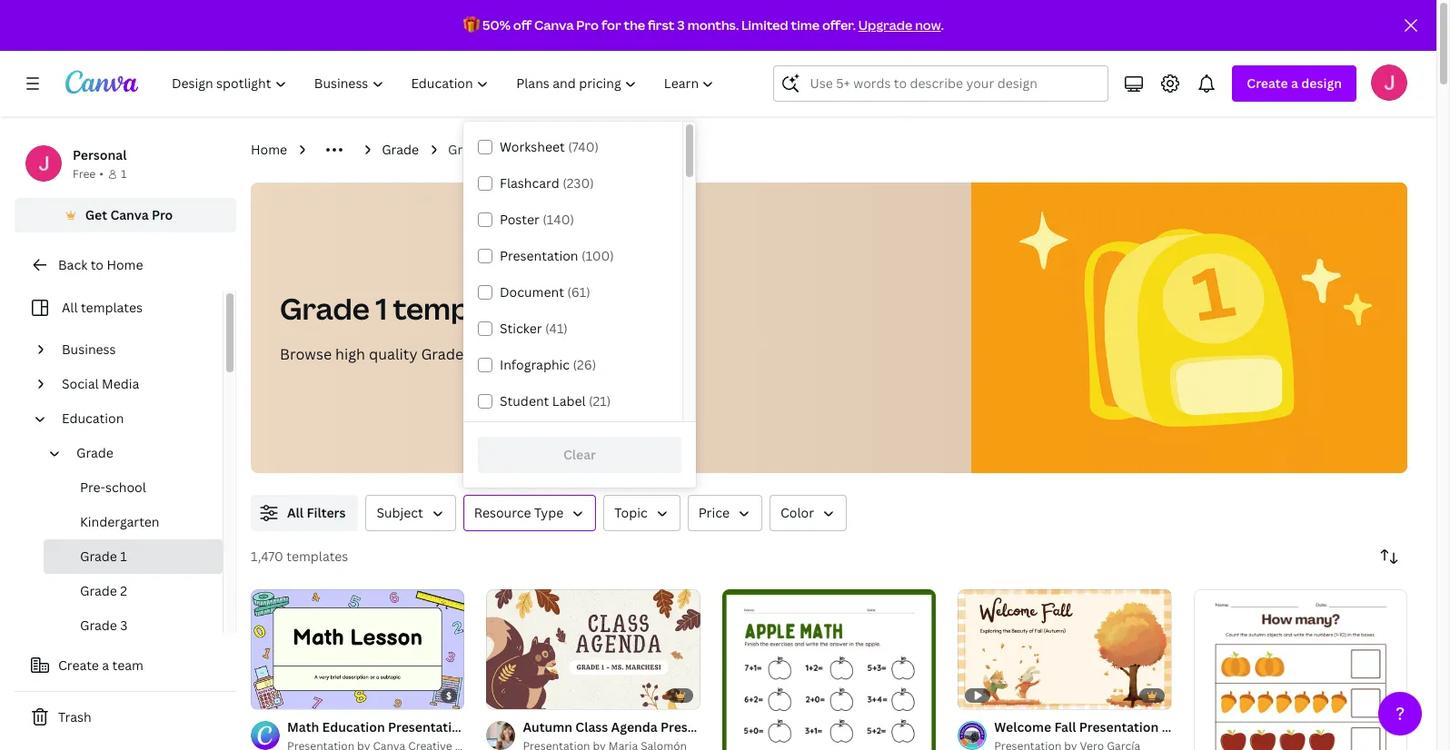 Task type: locate. For each thing, give the bounding box(es) containing it.
0 vertical spatial canva
[[535, 16, 574, 34]]

1 horizontal spatial canva
[[535, 16, 574, 34]]

templates down sticker
[[479, 345, 549, 365]]

1 vertical spatial grade 1
[[80, 548, 127, 565]]

pro up back to home link
[[152, 206, 173, 224]]

create a team button
[[15, 648, 236, 684]]

grade left worksheet
[[448, 141, 485, 158]]

1 vertical spatial pro
[[152, 206, 173, 224]]

canva
[[535, 16, 574, 34], [110, 206, 149, 224]]

of
[[272, 689, 285, 702], [507, 689, 521, 702]]

limited
[[742, 16, 789, 34]]

0 horizontal spatial for
[[553, 345, 573, 365]]

(100)
[[582, 247, 614, 265]]

home
[[251, 141, 287, 158], [107, 256, 143, 274]]

0 horizontal spatial of
[[272, 689, 285, 702]]

1,470 templates
[[251, 548, 348, 565]]

1 horizontal spatial a
[[1292, 75, 1299, 92]]

0 horizontal spatial 14
[[288, 689, 299, 702]]

0 vertical spatial all
[[62, 299, 78, 316]]

(61)
[[567, 284, 591, 301]]

a inside button
[[102, 657, 109, 674]]

pre-
[[80, 479, 105, 496]]

1 horizontal spatial 1 of 14 link
[[487, 590, 701, 710]]

0 horizontal spatial all
[[62, 299, 78, 316]]

1 14 from the left
[[288, 689, 299, 702]]

for
[[602, 16, 621, 34], [553, 345, 573, 365]]

subject
[[377, 504, 423, 522]]

grade up browse
[[280, 289, 370, 328]]

0 horizontal spatial a
[[102, 657, 109, 674]]

canva right get
[[110, 206, 149, 224]]

create
[[1247, 75, 1289, 92], [58, 657, 99, 674]]

grade 2
[[80, 583, 127, 600]]

0 horizontal spatial grade 1
[[80, 548, 127, 565]]

filters
[[307, 504, 346, 522]]

of for autumn class agenda presentation in colorful playful style image
[[507, 689, 521, 702]]

clear
[[564, 447, 596, 464]]

create inside dropdown button
[[1247, 75, 1289, 92]]

resource type button
[[463, 495, 597, 532]]

2 14 from the left
[[524, 689, 535, 702]]

kindergarten link
[[44, 505, 223, 540]]

autumn counting worksheet in brown and orange illustrative style image
[[1194, 590, 1408, 751]]

3 right first
[[678, 16, 685, 34]]

for left the
[[602, 16, 621, 34]]

templates down the "all filters" on the left
[[287, 548, 348, 565]]

design left "james peterson" image
[[1302, 75, 1343, 92]]

grade down education
[[76, 444, 114, 462]]

pro inside button
[[152, 206, 173, 224]]

1
[[488, 141, 495, 158], [121, 166, 127, 182], [376, 289, 387, 328], [467, 345, 475, 365], [120, 548, 127, 565], [264, 689, 269, 702], [499, 689, 505, 702]]

design right next
[[647, 345, 693, 365]]

grade 2 link
[[44, 574, 223, 609]]

to
[[91, 256, 104, 274]]

2 1 of 14 from the left
[[499, 689, 535, 702]]

0 horizontal spatial 1 of 14
[[264, 689, 299, 702]]

all down back
[[62, 299, 78, 316]]

social
[[62, 375, 99, 393]]

0 vertical spatial grade 1
[[448, 141, 495, 158]]

3 down 2
[[120, 617, 128, 634]]

0 vertical spatial home
[[251, 141, 287, 158]]

create inside button
[[58, 657, 99, 674]]

1 vertical spatial a
[[102, 657, 109, 674]]

1 1 of 14 from the left
[[264, 689, 299, 702]]

social media link
[[55, 367, 212, 402]]

1 of from the left
[[272, 689, 285, 702]]

pro left the
[[577, 16, 599, 34]]

0 horizontal spatial canva
[[110, 206, 149, 224]]

back to home link
[[15, 247, 236, 284]]

get canva pro button
[[15, 198, 236, 233]]

2 1 of 14 link from the left
[[487, 590, 701, 710]]

flashcard (230)
[[500, 175, 594, 192]]

0 vertical spatial design
[[1302, 75, 1343, 92]]

2 of from the left
[[507, 689, 521, 702]]

1 horizontal spatial of
[[507, 689, 521, 702]]

a for design
[[1292, 75, 1299, 92]]

1 vertical spatial design
[[647, 345, 693, 365]]

get
[[85, 206, 107, 224]]

1 of 14 link
[[251, 590, 465, 710], [487, 590, 701, 710]]

grade 1 left worksheet
[[448, 141, 495, 158]]

grade
[[382, 141, 419, 158], [448, 141, 485, 158], [280, 289, 370, 328], [421, 345, 464, 365], [76, 444, 114, 462], [80, 548, 117, 565], [80, 583, 117, 600], [80, 617, 117, 634]]

for down (41)
[[553, 345, 573, 365]]

a for team
[[102, 657, 109, 674]]

grade 1 up grade 2
[[80, 548, 127, 565]]

grade 1 templates
[[280, 289, 541, 328]]

color button
[[770, 495, 847, 532]]

sticker (41)
[[500, 320, 568, 337]]

pre-school link
[[44, 471, 223, 505]]

off
[[513, 16, 532, 34]]

0 vertical spatial a
[[1292, 75, 1299, 92]]

grade button
[[69, 436, 212, 471]]

1 horizontal spatial 14
[[524, 689, 535, 702]]

pro
[[577, 16, 599, 34], [152, 206, 173, 224]]

1 horizontal spatial for
[[602, 16, 621, 34]]

price
[[699, 504, 730, 522]]

of for the math education presentation skeleton in a purple white black lined style image
[[272, 689, 285, 702]]

1 horizontal spatial create
[[1247, 75, 1289, 92]]

1 vertical spatial for
[[553, 345, 573, 365]]

free •
[[73, 166, 104, 182]]

templates down back to home
[[81, 299, 143, 316]]

0 horizontal spatial 1 of 14 link
[[251, 590, 465, 710]]

offer.
[[823, 16, 856, 34]]

create for create a design
[[1247, 75, 1289, 92]]

all
[[62, 299, 78, 316], [287, 504, 304, 522]]

design
[[1302, 75, 1343, 92], [647, 345, 693, 365]]

(41)
[[545, 320, 568, 337]]

your
[[577, 345, 609, 365]]

templates
[[393, 289, 541, 328], [81, 299, 143, 316], [479, 345, 549, 365], [287, 548, 348, 565]]

1 vertical spatial 3
[[120, 617, 128, 634]]

50%
[[483, 16, 511, 34]]

grade 1
[[448, 141, 495, 158], [80, 548, 127, 565]]

0 horizontal spatial pro
[[152, 206, 173, 224]]

1 of 14
[[264, 689, 299, 702], [499, 689, 535, 702]]

None search field
[[774, 65, 1109, 102]]

0 horizontal spatial 3
[[120, 617, 128, 634]]

presentation (100)
[[500, 247, 614, 265]]

canva right off at the top
[[535, 16, 574, 34]]

1 horizontal spatial all
[[287, 504, 304, 522]]

back
[[58, 256, 87, 274]]

1 horizontal spatial design
[[1302, 75, 1343, 92]]

green fun apple math worksheet image
[[722, 590, 936, 751]]

back to home
[[58, 256, 143, 274]]

(21)
[[589, 393, 611, 410]]

14 for autumn class agenda presentation in colorful playful style image
[[524, 689, 535, 702]]

0 vertical spatial create
[[1247, 75, 1289, 92]]

all for all templates
[[62, 299, 78, 316]]

topic button
[[604, 495, 681, 532]]

all filters
[[287, 504, 346, 522]]

student
[[500, 393, 549, 410]]

infographic (26)
[[500, 356, 597, 374]]

a
[[1292, 75, 1299, 92], [102, 657, 109, 674]]

poster (140)
[[500, 211, 575, 228]]

1 horizontal spatial home
[[251, 141, 287, 158]]

1 horizontal spatial 1 of 14
[[499, 689, 535, 702]]

trash link
[[15, 700, 236, 736]]

🎁 50% off canva pro for the first 3 months. limited time offer. upgrade now .
[[464, 16, 944, 34]]

grade up grade 2
[[80, 548, 117, 565]]

grade 3
[[80, 617, 128, 634]]

all filters button
[[251, 495, 359, 532]]

0 vertical spatial for
[[602, 16, 621, 34]]

math education presentation skeleton in a purple white black lined style image
[[251, 590, 465, 710]]

1 vertical spatial home
[[107, 256, 143, 274]]

0 horizontal spatial create
[[58, 657, 99, 674]]

14
[[288, 689, 299, 702], [524, 689, 535, 702]]

a inside dropdown button
[[1292, 75, 1299, 92]]

education
[[62, 410, 124, 427]]

14 for the math education presentation skeleton in a purple white black lined style image
[[288, 689, 299, 702]]

all left filters
[[287, 504, 304, 522]]

presentation
[[500, 247, 579, 265]]

1 horizontal spatial 3
[[678, 16, 685, 34]]

0 horizontal spatial design
[[647, 345, 693, 365]]

all templates link
[[25, 291, 212, 325]]

1 vertical spatial canva
[[110, 206, 149, 224]]

0 vertical spatial pro
[[577, 16, 599, 34]]

all inside button
[[287, 504, 304, 522]]

1 vertical spatial all
[[287, 504, 304, 522]]

design inside dropdown button
[[1302, 75, 1343, 92]]

1 vertical spatial create
[[58, 657, 99, 674]]



Task type: describe. For each thing, give the bounding box(es) containing it.
next
[[613, 345, 643, 365]]

resource
[[474, 504, 531, 522]]

james peterson image
[[1372, 65, 1408, 101]]

social media
[[62, 375, 139, 393]]

2
[[120, 583, 127, 600]]

autumn class agenda presentation in colorful playful style image
[[487, 590, 701, 710]]

subject button
[[366, 495, 456, 532]]

high
[[335, 345, 365, 365]]

free
[[73, 166, 96, 182]]

student label (21)
[[500, 393, 611, 410]]

poster
[[500, 211, 540, 228]]

trash
[[58, 709, 91, 726]]

topic
[[615, 504, 648, 522]]

browse
[[280, 345, 332, 365]]

sticker
[[500, 320, 542, 337]]

worksheet
[[500, 138, 565, 155]]

(26)
[[573, 356, 597, 374]]

quality
[[369, 345, 418, 365]]

🎁
[[464, 16, 480, 34]]

education link
[[55, 402, 212, 436]]

grade 3 link
[[44, 609, 223, 644]]

flashcard
[[500, 175, 560, 192]]

•
[[99, 166, 104, 182]]

color
[[781, 504, 814, 522]]

1 of 14 for the math education presentation skeleton in a purple white black lined style image
[[264, 689, 299, 702]]

get canva pro
[[85, 206, 173, 224]]

canva inside get canva pro button
[[110, 206, 149, 224]]

upgrade now button
[[859, 16, 941, 34]]

Sort by button
[[1372, 539, 1408, 575]]

business
[[62, 341, 116, 358]]

grade right 'quality'
[[421, 345, 464, 365]]

create for create a team
[[58, 657, 99, 674]]

1,470
[[251, 548, 284, 565]]

now
[[916, 16, 941, 34]]

document
[[500, 284, 564, 301]]

create a design button
[[1233, 65, 1357, 102]]

templates up "browse high quality grade 1 templates for your next design"
[[393, 289, 541, 328]]

grade down grade 2
[[80, 617, 117, 634]]

$
[[446, 690, 452, 702]]

resource type
[[474, 504, 564, 522]]

templates inside 'all templates' link
[[81, 299, 143, 316]]

grade left 2
[[80, 583, 117, 600]]

media
[[102, 375, 139, 393]]

the
[[624, 16, 645, 34]]

0 vertical spatial 3
[[678, 16, 685, 34]]

(740)
[[568, 138, 599, 155]]

grade down top level navigation element
[[382, 141, 419, 158]]

.
[[941, 16, 944, 34]]

Search search field
[[810, 66, 1097, 101]]

0 horizontal spatial home
[[107, 256, 143, 274]]

home link
[[251, 140, 287, 160]]

upgrade
[[859, 16, 913, 34]]

time
[[791, 16, 820, 34]]

(230)
[[563, 175, 594, 192]]

browse high quality grade 1 templates for your next design
[[280, 345, 693, 365]]

(140)
[[543, 211, 575, 228]]

top level navigation element
[[160, 65, 730, 102]]

personal
[[73, 146, 127, 164]]

1 horizontal spatial pro
[[577, 16, 599, 34]]

1 horizontal spatial grade 1
[[448, 141, 495, 158]]

school
[[105, 479, 146, 496]]

clear button
[[478, 438, 682, 474]]

worksheet (740)
[[500, 138, 599, 155]]

create a team
[[58, 657, 144, 674]]

price button
[[688, 495, 763, 532]]

kindergarten
[[80, 514, 160, 531]]

all for all filters
[[287, 504, 304, 522]]

team
[[112, 657, 144, 674]]

business link
[[55, 333, 212, 367]]

all templates
[[62, 299, 143, 316]]

pre-school
[[80, 479, 146, 496]]

months.
[[688, 16, 739, 34]]

infographic
[[500, 356, 570, 374]]

1 1 of 14 link from the left
[[251, 590, 465, 710]]

label
[[552, 393, 586, 410]]

document (61)
[[500, 284, 591, 301]]

3 inside grade 3 link
[[120, 617, 128, 634]]

create a design
[[1247, 75, 1343, 92]]

1 of 14 for autumn class agenda presentation in colorful playful style image
[[499, 689, 535, 702]]

grade inside button
[[76, 444, 114, 462]]

first
[[648, 16, 675, 34]]



Task type: vqa. For each thing, say whether or not it's contained in the screenshot.
'Upgrade now' BUTTON
yes



